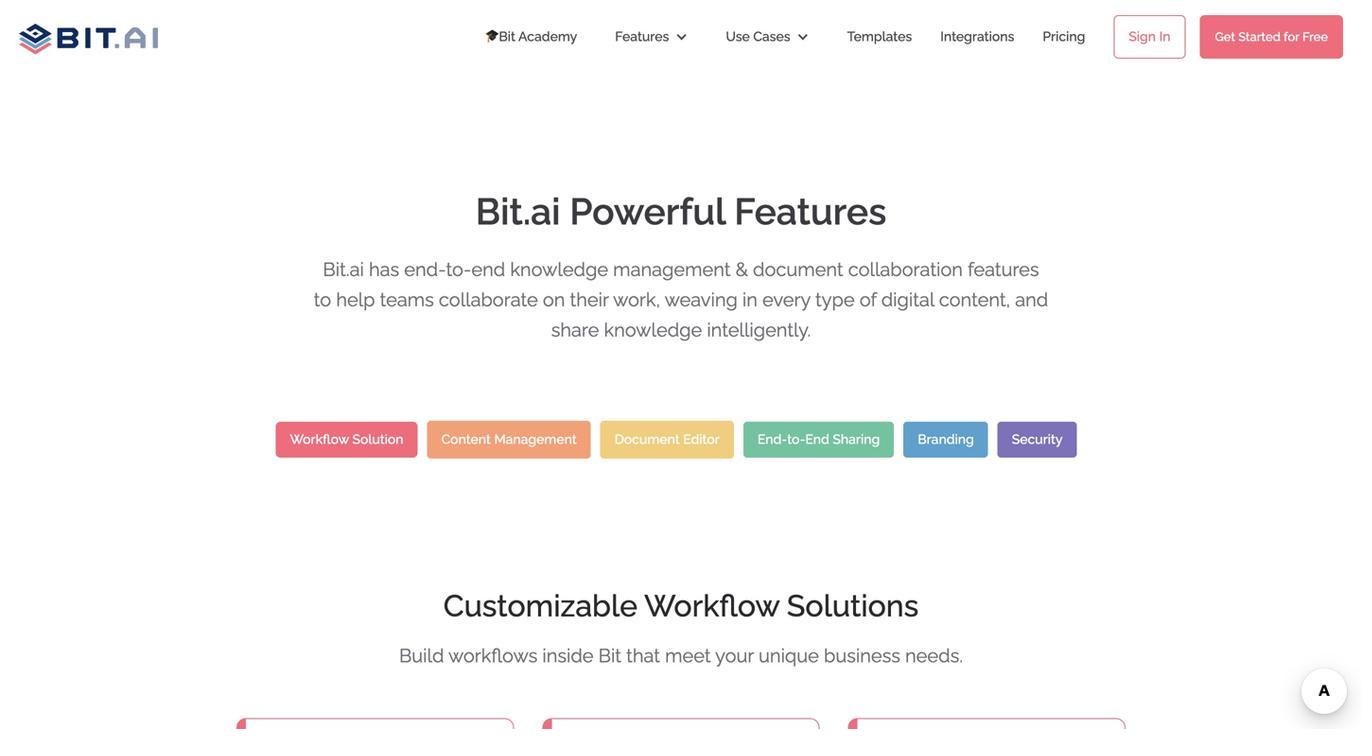 Task type: describe. For each thing, give the bounding box(es) containing it.
unique
[[759, 645, 819, 667]]

&
[[736, 258, 749, 281]]

features button
[[596, 9, 707, 65]]

content
[[442, 432, 491, 448]]

integrations link
[[931, 9, 1024, 65]]

that
[[627, 645, 661, 667]]

academy
[[519, 29, 578, 44]]

0 horizontal spatial workflow
[[290, 432, 349, 448]]

workflow solution
[[290, 432, 404, 448]]

🎓bit academy
[[486, 29, 578, 44]]

end
[[472, 258, 506, 281]]

1 vertical spatial features
[[735, 190, 887, 233]]

1 vertical spatial knowledge
[[604, 319, 702, 341]]

to- inside bit.ai has end-to-end knowledge management & document collaboration features to help teams collaborate on their work, weaving in every type of digital content, and share knowledge intelligently.
[[446, 258, 472, 281]]

templates link
[[829, 9, 931, 65]]

content management
[[442, 432, 577, 448]]

your
[[716, 645, 754, 667]]

on
[[543, 289, 565, 311]]

started
[[1239, 30, 1281, 44]]

solution
[[352, 432, 404, 448]]

of
[[860, 289, 877, 311]]

bit logo image
[[19, 18, 158, 54]]

pricing link
[[1024, 9, 1105, 65]]

sharing
[[833, 432, 880, 448]]

cases
[[754, 29, 791, 44]]

🎓bit
[[486, 29, 516, 44]]

end-to-end sharing link
[[744, 422, 895, 458]]

customizable workflow solutions
[[444, 589, 919, 624]]

free
[[1303, 30, 1329, 44]]

workflows
[[449, 645, 538, 667]]

use
[[726, 29, 750, 44]]

bit.ai for bit.ai has end-to-end knowledge management & document collaboration features to help teams collaborate on their work, weaving in every type of digital content, and share knowledge intelligently.
[[323, 258, 364, 281]]

1 horizontal spatial workflow
[[645, 589, 780, 624]]

teams
[[380, 289, 434, 311]]

type
[[816, 289, 855, 311]]

bit
[[599, 645, 622, 667]]

in
[[1160, 29, 1171, 44]]

sign in
[[1129, 29, 1171, 44]]

bit.ai for bit.ai powerful features
[[476, 190, 561, 233]]

editor
[[683, 432, 720, 448]]

dropdown toggle image
[[675, 30, 688, 44]]

has
[[369, 258, 400, 281]]

powerful
[[570, 190, 725, 233]]

management
[[613, 258, 731, 281]]

collaboration
[[849, 258, 963, 281]]

end
[[806, 432, 830, 448]]

build workflows inside bit that meet your unique business needs.
[[399, 645, 963, 667]]

sign in link
[[1114, 15, 1186, 59]]



Task type: vqa. For each thing, say whether or not it's contained in the screenshot.
Features
yes



Task type: locate. For each thing, give the bounding box(es) containing it.
knowledge down work,
[[604, 319, 702, 341]]

meet
[[665, 645, 711, 667]]

weaving
[[665, 289, 738, 311]]

0 vertical spatial workflow
[[290, 432, 349, 448]]

bit.ai
[[476, 190, 561, 233], [323, 258, 364, 281]]

get
[[1216, 30, 1236, 44]]

0 horizontal spatial features
[[615, 29, 669, 44]]

🎓bit academy link
[[467, 9, 596, 65]]

1 horizontal spatial features
[[735, 190, 887, 233]]

get started for free
[[1216, 30, 1329, 44]]

customizable
[[444, 589, 638, 624]]

end-to-end sharing
[[758, 432, 880, 448]]

inside
[[543, 645, 594, 667]]

bit.ai inside bit.ai has end-to-end knowledge management & document collaboration features to help teams collaborate on their work, weaving in every type of digital content, and share knowledge intelligently.
[[323, 258, 364, 281]]

business
[[824, 645, 901, 667]]

pricing
[[1043, 29, 1086, 44]]

content management link
[[427, 421, 591, 459]]

workflow up 'your'
[[645, 589, 780, 624]]

security
[[1012, 432, 1063, 448]]

and
[[1016, 289, 1049, 311]]

bit.ai up 'help'
[[323, 258, 364, 281]]

content,
[[940, 289, 1011, 311]]

navigation inside banner
[[467, 9, 1363, 65]]

to- up collaborate
[[446, 258, 472, 281]]

intelligently.
[[707, 319, 811, 341]]

features
[[968, 258, 1040, 281]]

to- left sharing
[[788, 432, 806, 448]]

0 vertical spatial to-
[[446, 258, 472, 281]]

document editor
[[615, 432, 720, 448]]

0 horizontal spatial bit.ai
[[323, 258, 364, 281]]

use cases button
[[707, 9, 829, 65]]

navigation containing 🎓bit academy
[[467, 9, 1363, 65]]

dropdown toggle image
[[796, 30, 810, 44]]

features
[[615, 29, 669, 44], [735, 190, 887, 233]]

workflow
[[290, 432, 349, 448], [645, 589, 780, 624]]

get started for free link
[[1200, 15, 1344, 59]]

bit.ai up end
[[476, 190, 561, 233]]

document editor link
[[601, 421, 734, 459]]

1 vertical spatial to-
[[788, 432, 806, 448]]

0 vertical spatial bit.ai
[[476, 190, 561, 233]]

use cases
[[726, 29, 791, 44]]

workflow solution link
[[276, 422, 418, 458]]

branding link
[[904, 422, 989, 458]]

in
[[743, 289, 758, 311]]

bit.ai powerful features
[[476, 190, 887, 233]]

solutions
[[787, 589, 919, 624]]

work,
[[613, 289, 661, 311]]

their
[[570, 289, 609, 311]]

document
[[753, 258, 844, 281]]

build
[[399, 645, 444, 667]]

collaborate
[[439, 289, 538, 311]]

knowledge up on
[[510, 258, 609, 281]]

integrations
[[941, 29, 1015, 44]]

branding
[[918, 432, 975, 448]]

knowledge
[[510, 258, 609, 281], [604, 319, 702, 341]]

document
[[615, 432, 680, 448]]

banner
[[0, 0, 1363, 75]]

1 vertical spatial workflow
[[645, 589, 780, 624]]

to
[[314, 289, 331, 311]]

1 horizontal spatial bit.ai
[[476, 190, 561, 233]]

to-
[[446, 258, 472, 281], [788, 432, 806, 448]]

banner containing 🎓bit academy
[[0, 0, 1363, 75]]

end-
[[404, 258, 446, 281]]

digital
[[882, 289, 935, 311]]

0 vertical spatial knowledge
[[510, 258, 609, 281]]

templates
[[848, 29, 913, 44]]

features up document on the top right
[[735, 190, 887, 233]]

navigation
[[467, 9, 1363, 65]]

0 horizontal spatial to-
[[446, 258, 472, 281]]

security link
[[998, 422, 1078, 458]]

for
[[1284, 30, 1300, 44]]

bit.ai has end-to-end knowledge management & document collaboration features to help teams collaborate on their work, weaving in every type of digital content, and share knowledge intelligently.
[[314, 258, 1049, 341]]

features left dropdown toggle image
[[615, 29, 669, 44]]

1 vertical spatial bit.ai
[[323, 258, 364, 281]]

features inside dropdown button
[[615, 29, 669, 44]]

to- inside end-to-end sharing link
[[788, 432, 806, 448]]

1 horizontal spatial to-
[[788, 432, 806, 448]]

0 vertical spatial features
[[615, 29, 669, 44]]

help
[[336, 289, 375, 311]]

sign
[[1129, 29, 1157, 44]]

share
[[551, 319, 599, 341]]

every
[[763, 289, 811, 311]]

needs.
[[906, 645, 963, 667]]

management
[[494, 432, 577, 448]]

workflow left solution
[[290, 432, 349, 448]]

end-
[[758, 432, 788, 448]]



